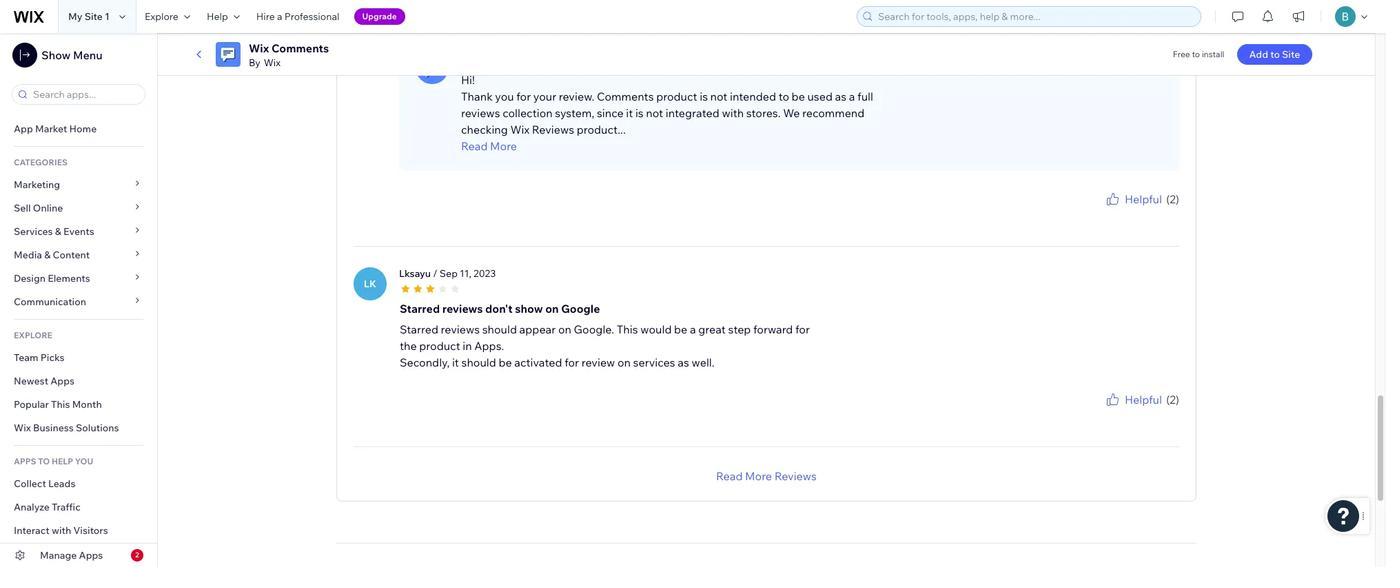 Task type: vqa. For each thing, say whether or not it's contained in the screenshot.
to inside button
yes



Task type: locate. For each thing, give the bounding box(es) containing it.
to right add
[[1271, 48, 1280, 61]]

0 horizontal spatial it
[[452, 356, 459, 369]]

this
[[617, 322, 638, 336], [51, 399, 70, 411]]

1 horizontal spatial be
[[674, 322, 688, 336]]

0 horizontal spatial product
[[419, 339, 460, 353]]

site left the 1
[[85, 10, 103, 23]]

1 vertical spatial product
[[419, 339, 460, 353]]

0 horizontal spatial read
[[461, 139, 488, 153]]

should up the apps.
[[482, 322, 517, 336]]

your
[[534, 89, 557, 103], [1125, 207, 1142, 218], [1125, 408, 1142, 418]]

1 vertical spatial feedback
[[1144, 408, 1180, 418]]

wix inside 'sidebar' 'element'
[[14, 422, 31, 434]]

1 horizontal spatial to
[[1192, 49, 1200, 59]]

0 horizontal spatial &
[[44, 249, 51, 261]]

1 horizontal spatial is
[[700, 89, 708, 103]]

1 vertical spatial comments
[[597, 89, 654, 103]]

0 horizontal spatial more
[[490, 139, 517, 153]]

0 vertical spatial read
[[461, 139, 488, 153]]

comments up 'since'
[[597, 89, 654, 103]]

1 vertical spatial should
[[462, 356, 496, 369]]

0 horizontal spatial apps
[[50, 375, 74, 388]]

1 vertical spatial reviews
[[775, 469, 817, 483]]

& left events
[[55, 225, 61, 238]]

0 horizontal spatial reviews
[[532, 122, 574, 136]]

upgrade button
[[354, 8, 405, 25]]

with down 'traffic'
[[52, 525, 71, 537]]

review.
[[559, 89, 595, 103]]

show
[[41, 48, 71, 62]]

0 vertical spatial this
[[617, 322, 638, 336]]

activated
[[515, 356, 562, 369]]

0 vertical spatial be
[[792, 89, 805, 103]]

0 horizontal spatial to
[[779, 89, 790, 103]]

services
[[14, 225, 53, 238]]

by
[[249, 57, 260, 69]]

design
[[14, 272, 46, 285]]

design elements link
[[0, 267, 157, 290]]

1 horizontal spatial product
[[657, 89, 697, 103]]

2 starred from the top
[[400, 322, 439, 336]]

a left great
[[690, 322, 696, 336]]

my
[[68, 10, 82, 23]]

2 horizontal spatial to
[[1271, 48, 1280, 61]]

collect leads
[[14, 478, 75, 490]]

starred
[[400, 302, 440, 316], [400, 322, 439, 336]]

thank
[[461, 89, 493, 103], [1070, 207, 1094, 218], [1070, 408, 1094, 418]]

reviews
[[461, 106, 500, 120], [442, 302, 483, 316], [441, 322, 480, 336]]

communication link
[[0, 290, 157, 314]]

0 vertical spatial comments
[[272, 41, 329, 55]]

to
[[1271, 48, 1280, 61], [1192, 49, 1200, 59], [779, 89, 790, 103]]

0 vertical spatial it
[[626, 106, 633, 120]]

1 vertical spatial is
[[636, 106, 644, 120]]

w i image
[[416, 51, 449, 84]]

a right hire
[[277, 10, 282, 23]]

it right secondly,
[[452, 356, 459, 369]]

2 vertical spatial reviews
[[441, 322, 480, 336]]

apps up popular this month
[[50, 375, 74, 388]]

newest apps link
[[0, 370, 157, 393]]

1 vertical spatial site
[[1283, 48, 1301, 61]]

apps down visitors
[[79, 550, 103, 562]]

1 horizontal spatial comments
[[597, 89, 654, 103]]

home
[[69, 123, 97, 135]]

1 vertical spatial on
[[558, 322, 572, 336]]

1 horizontal spatial read
[[716, 469, 743, 483]]

reviews inside hi! thank you for your review. comments product is not intended to be used as a full reviews collection system, since it is not integrated with stores. we recommend checking wix reviews product... read more
[[532, 122, 574, 136]]

1 vertical spatial a
[[849, 89, 855, 103]]

starred up the
[[400, 322, 439, 336]]

is
[[700, 89, 708, 103], [636, 106, 644, 120]]

on
[[546, 302, 559, 316], [558, 322, 572, 336], [618, 356, 631, 369]]

0 vertical spatial product
[[657, 89, 697, 103]]

as up the recommend at the right of the page
[[835, 89, 847, 103]]

this inside 'sidebar' 'element'
[[51, 399, 70, 411]]

0 horizontal spatial this
[[51, 399, 70, 411]]

0 vertical spatial you
[[495, 89, 514, 103]]

0 horizontal spatial site
[[85, 10, 103, 23]]

0 vertical spatial apps
[[50, 375, 74, 388]]

a
[[277, 10, 282, 23], [849, 89, 855, 103], [690, 322, 696, 336]]

this left the would
[[617, 322, 638, 336]]

1 vertical spatial starred
[[400, 322, 439, 336]]

2 vertical spatial a
[[690, 322, 696, 336]]

1 vertical spatial (2)
[[1167, 393, 1180, 407]]

(2)
[[1167, 192, 1180, 206], [1167, 393, 1180, 407]]

reviews
[[532, 122, 574, 136], [775, 469, 817, 483]]

1 horizontal spatial as
[[835, 89, 847, 103]]

a inside starred reviews don't show on google starred reviews should appear on google. this would be a great step forward for the product in apps. secondly, it should be activated for review on services as well.
[[690, 322, 696, 336]]

used
[[808, 89, 833, 103]]

not up integrated at top
[[711, 89, 728, 103]]

0 vertical spatial with
[[722, 106, 744, 120]]

thank you for your feedback
[[1070, 207, 1180, 218], [1070, 408, 1180, 418]]

0 vertical spatial helpful button
[[1105, 191, 1162, 207]]

0 horizontal spatial as
[[678, 356, 689, 369]]

site right add
[[1283, 48, 1301, 61]]

is right 'since'
[[636, 106, 644, 120]]

helpful
[[1125, 192, 1162, 206], [1125, 393, 1162, 407]]

0 vertical spatial your
[[534, 89, 557, 103]]

to inside add to site button
[[1271, 48, 1280, 61]]

integrated
[[666, 106, 720, 120]]

1 vertical spatial with
[[52, 525, 71, 537]]

0 vertical spatial reviews
[[461, 106, 500, 120]]

product
[[657, 89, 697, 103], [419, 339, 460, 353]]

google.
[[574, 322, 614, 336]]

as left well.
[[678, 356, 689, 369]]

would
[[641, 322, 672, 336]]

to right free
[[1192, 49, 1200, 59]]

1 horizontal spatial it
[[626, 106, 633, 120]]

analyze
[[14, 501, 50, 514]]

0 horizontal spatial be
[[499, 356, 512, 369]]

1 vertical spatial be
[[674, 322, 688, 336]]

it right 'since'
[[626, 106, 633, 120]]

0 vertical spatial feedback
[[1144, 207, 1180, 218]]

1 vertical spatial apps
[[79, 550, 103, 562]]

sell online link
[[0, 197, 157, 220]]

wix down collection
[[511, 122, 530, 136]]

with down intended
[[722, 106, 744, 120]]

1 horizontal spatial a
[[690, 322, 696, 336]]

sep
[[440, 267, 458, 280]]

explore
[[145, 10, 178, 23]]

wix business solutions
[[14, 422, 119, 434]]

as
[[835, 89, 847, 103], [678, 356, 689, 369]]

0 vertical spatial helpful
[[1125, 192, 1162, 206]]

a for hi! thank you for your review. comments product is not intended to be used as a full reviews collection system, since it is not integrated with stores. we recommend checking wix reviews product... read more
[[849, 89, 855, 103]]

1 vertical spatial it
[[452, 356, 459, 369]]

2 vertical spatial your
[[1125, 408, 1142, 418]]

with
[[722, 106, 744, 120], [52, 525, 71, 537]]

analyze traffic
[[14, 501, 80, 514]]

0 horizontal spatial comments
[[272, 41, 329, 55]]

2 vertical spatial thank
[[1070, 408, 1094, 418]]

a inside hi! thank you for your review. comments product is not intended to be used as a full reviews collection system, since it is not integrated with stores. we recommend checking wix reviews product... read more
[[849, 89, 855, 103]]

upgrade
[[362, 11, 397, 21]]

as inside hi! thank you for your review. comments product is not intended to be used as a full reviews collection system, since it is not integrated with stores. we recommend checking wix reviews product... read more
[[835, 89, 847, 103]]

reviews up checking
[[461, 106, 500, 120]]

should
[[482, 322, 517, 336], [462, 356, 496, 369]]

2 horizontal spatial be
[[792, 89, 805, 103]]

2 helpful from the top
[[1125, 393, 1162, 407]]

to
[[38, 456, 50, 467]]

comments down hire a professional link
[[272, 41, 329, 55]]

1 vertical spatial as
[[678, 356, 689, 369]]

feedback
[[1144, 207, 1180, 218], [1144, 408, 1180, 418]]

media & content
[[14, 249, 90, 261]]

a left the full
[[849, 89, 855, 103]]

is up integrated at top
[[700, 89, 708, 103]]

0 vertical spatial thank
[[461, 89, 493, 103]]

& inside the services & events link
[[55, 225, 61, 238]]

leads
[[48, 478, 75, 490]]

1 vertical spatial more
[[745, 469, 772, 483]]

business
[[33, 422, 74, 434]]

popular this month
[[14, 399, 102, 411]]

0 vertical spatial site
[[85, 10, 103, 23]]

apps for newest apps
[[50, 375, 74, 388]]

starred down lksayu
[[400, 302, 440, 316]]

read
[[461, 139, 488, 153], [716, 469, 743, 483]]

0 vertical spatial should
[[482, 322, 517, 336]]

to up 'we'
[[779, 89, 790, 103]]

on down google
[[558, 322, 572, 336]]

1 horizontal spatial reviews
[[775, 469, 817, 483]]

1 horizontal spatial site
[[1283, 48, 1301, 61]]

lksayu
[[399, 267, 431, 280]]

1 horizontal spatial with
[[722, 106, 744, 120]]

reviews down 11,
[[442, 302, 483, 316]]

0 vertical spatial a
[[277, 10, 282, 23]]

it
[[626, 106, 633, 120], [452, 356, 459, 369]]

be inside hi! thank you for your review. comments product is not intended to be used as a full reviews collection system, since it is not integrated with stores. we recommend checking wix reviews product... read more
[[792, 89, 805, 103]]

professional
[[285, 10, 340, 23]]

1 helpful from the top
[[1125, 192, 1162, 206]]

1 feedback from the top
[[1144, 207, 1180, 218]]

0 horizontal spatial with
[[52, 525, 71, 537]]

0 vertical spatial &
[[55, 225, 61, 238]]

site
[[85, 10, 103, 23], [1283, 48, 1301, 61]]

you inside hi! thank you for your review. comments product is not intended to be used as a full reviews collection system, since it is not integrated with stores. we recommend checking wix reviews product... read more
[[495, 89, 514, 103]]

hire a professional
[[256, 10, 340, 23]]

should down the apps.
[[462, 356, 496, 369]]

& for events
[[55, 225, 61, 238]]

you
[[495, 89, 514, 103], [1096, 207, 1110, 218], [1096, 408, 1110, 418]]

0 vertical spatial more
[[490, 139, 517, 153]]

1 vertical spatial read
[[716, 469, 743, 483]]

your for 1st the helpful button from the bottom
[[1125, 408, 1142, 418]]

1 horizontal spatial apps
[[79, 550, 103, 562]]

1 vertical spatial helpful
[[1125, 393, 1162, 407]]

market
[[35, 123, 67, 135]]

sell online
[[14, 202, 63, 214]]

on right show
[[546, 302, 559, 316]]

& right media at the top left
[[44, 249, 51, 261]]

events
[[63, 225, 94, 238]]

analyze traffic link
[[0, 496, 157, 519]]

1 vertical spatial not
[[646, 106, 663, 120]]

1 horizontal spatial not
[[711, 89, 728, 103]]

comments
[[272, 41, 329, 55], [597, 89, 654, 103]]

wix down the popular in the left of the page
[[14, 422, 31, 434]]

apps for manage apps
[[79, 550, 103, 562]]

full
[[858, 89, 874, 103]]

wix up by in the top of the page
[[249, 41, 269, 55]]

0 vertical spatial thank you for your feedback
[[1070, 207, 1180, 218]]

be up 'we'
[[792, 89, 805, 103]]

1 vertical spatial this
[[51, 399, 70, 411]]

1 vertical spatial your
[[1125, 207, 1142, 218]]

0 vertical spatial starred
[[400, 302, 440, 316]]

your for 2nd the helpful button from the bottom
[[1125, 207, 1142, 218]]

app market home link
[[0, 117, 157, 141]]

be down the apps.
[[499, 356, 512, 369]]

more
[[490, 139, 517, 153], [745, 469, 772, 483]]

0 vertical spatial as
[[835, 89, 847, 103]]

1 vertical spatial you
[[1096, 207, 1110, 218]]

product up secondly,
[[419, 339, 460, 353]]

/
[[433, 267, 438, 280]]

on right review
[[618, 356, 631, 369]]

reviews up the in
[[441, 322, 480, 336]]

product up integrated at top
[[657, 89, 697, 103]]

0 vertical spatial (2)
[[1167, 192, 1180, 206]]

secondly,
[[400, 356, 450, 369]]

&
[[55, 225, 61, 238], [44, 249, 51, 261]]

1 vertical spatial helpful button
[[1105, 391, 1162, 408]]

wix inside hi! thank you for your review. comments product is not intended to be used as a full reviews collection system, since it is not integrated with stores. we recommend checking wix reviews product... read more
[[511, 122, 530, 136]]

1 vertical spatial thank you for your feedback
[[1070, 408, 1180, 418]]

more inside hi! thank you for your review. comments product is not intended to be used as a full reviews collection system, since it is not integrated with stores. we recommend checking wix reviews product... read more
[[490, 139, 517, 153]]

1 vertical spatial &
[[44, 249, 51, 261]]

1 horizontal spatial more
[[745, 469, 772, 483]]

0 vertical spatial reviews
[[532, 122, 574, 136]]

read inside button
[[716, 469, 743, 483]]

help
[[52, 456, 73, 467]]

1 horizontal spatial this
[[617, 322, 638, 336]]

with inside 'sidebar' 'element'
[[52, 525, 71, 537]]

for inside hi! thank you for your review. comments product is not intended to be used as a full reviews collection system, since it is not integrated with stores. we recommend checking wix reviews product... read more
[[517, 89, 531, 103]]

wix
[[249, 41, 269, 55], [264, 57, 281, 69], [511, 122, 530, 136], [14, 422, 31, 434]]

1 horizontal spatial &
[[55, 225, 61, 238]]

to for add
[[1271, 48, 1280, 61]]

this up wix business solutions
[[51, 399, 70, 411]]

be right the would
[[674, 322, 688, 336]]

& inside media & content link
[[44, 249, 51, 261]]

newest
[[14, 375, 48, 388]]

not up read more button
[[646, 106, 663, 120]]

2 horizontal spatial a
[[849, 89, 855, 103]]

site inside button
[[1283, 48, 1301, 61]]

apps
[[50, 375, 74, 388], [79, 550, 103, 562]]



Task type: describe. For each thing, give the bounding box(es) containing it.
Search apps... field
[[29, 85, 141, 104]]

1 starred from the top
[[400, 302, 440, 316]]

your inside hi! thank you for your review. comments product is not intended to be used as a full reviews collection system, since it is not integrated with stores. we recommend checking wix reviews product... read more
[[534, 89, 557, 103]]

popular this month link
[[0, 393, 157, 416]]

install
[[1202, 49, 1225, 59]]

content
[[53, 249, 90, 261]]

product inside starred reviews don't show on google starred reviews should appear on google. this would be a great step forward for the product in apps. secondly, it should be activated for review on services as well.
[[419, 339, 460, 353]]

0 vertical spatial not
[[711, 89, 728, 103]]

free to install
[[1173, 49, 1225, 59]]

with inside hi! thank you for your review. comments product is not intended to be used as a full reviews collection system, since it is not integrated with stores. we recommend checking wix reviews product... read more
[[722, 106, 744, 120]]

well.
[[692, 356, 715, 369]]

manage
[[40, 550, 77, 562]]

& for content
[[44, 249, 51, 261]]

wix comments by wix
[[249, 41, 329, 69]]

menu
[[73, 48, 103, 62]]

interact
[[14, 525, 50, 537]]

reviews inside hi! thank you for your review. comments product is not intended to be used as a full reviews collection system, since it is not integrated with stores. we recommend checking wix reviews product... read more
[[461, 106, 500, 120]]

categories
[[14, 157, 68, 168]]

2 feedback from the top
[[1144, 408, 1180, 418]]

hire a professional link
[[248, 0, 348, 33]]

1 (2) from the top
[[1167, 192, 1180, 206]]

2 vertical spatial be
[[499, 356, 512, 369]]

wix comments logo image
[[216, 42, 241, 67]]

team picks link
[[0, 346, 157, 370]]

interact with visitors link
[[0, 519, 157, 543]]

product...
[[577, 122, 626, 136]]

show
[[515, 302, 543, 316]]

11,
[[460, 267, 472, 280]]

add to site
[[1250, 48, 1301, 61]]

marketing
[[14, 179, 60, 191]]

services & events
[[14, 225, 94, 238]]

2 vertical spatial on
[[618, 356, 631, 369]]

comments inside wix comments by wix
[[272, 41, 329, 55]]

apps.
[[475, 339, 504, 353]]

explore
[[14, 330, 52, 341]]

2 thank you for your feedback from the top
[[1070, 408, 1180, 418]]

help
[[207, 10, 228, 23]]

2 helpful button from the top
[[1105, 391, 1162, 408]]

read more button
[[461, 138, 875, 154]]

thank inside hi! thank you for your review. comments product is not intended to be used as a full reviews collection system, since it is not integrated with stores. we recommend checking wix reviews product... read more
[[461, 89, 493, 103]]

apps to help you
[[14, 456, 93, 467]]

system,
[[555, 106, 595, 120]]

since
[[597, 106, 624, 120]]

add to site button
[[1237, 44, 1313, 65]]

the
[[400, 339, 417, 353]]

1 vertical spatial thank
[[1070, 207, 1094, 218]]

collect leads link
[[0, 472, 157, 496]]

popular
[[14, 399, 49, 411]]

don't
[[485, 302, 513, 316]]

help button
[[198, 0, 248, 33]]

my site 1
[[68, 10, 110, 23]]

to for free
[[1192, 49, 1200, 59]]

app
[[14, 123, 33, 135]]

as inside starred reviews don't show on google starred reviews should appear on google. this would be a great step forward for the product in apps. secondly, it should be activated for review on services as well.
[[678, 356, 689, 369]]

manage apps
[[40, 550, 103, 562]]

0 vertical spatial on
[[546, 302, 559, 316]]

add
[[1250, 48, 1269, 61]]

forward
[[754, 322, 793, 336]]

0 horizontal spatial is
[[636, 106, 644, 120]]

month
[[72, 399, 102, 411]]

we
[[783, 106, 800, 120]]

Search for tools, apps, help & more... field
[[874, 7, 1197, 26]]

visitors
[[73, 525, 108, 537]]

0 horizontal spatial a
[[277, 10, 282, 23]]

it inside hi! thank you for your review. comments product is not intended to be used as a full reviews collection system, since it is not integrated with stores. we recommend checking wix reviews product... read more
[[626, 106, 633, 120]]

0 vertical spatial is
[[700, 89, 708, 103]]

sidebar element
[[0, 33, 158, 567]]

read more reviews button
[[716, 468, 817, 484]]

checking
[[461, 122, 508, 136]]

wix right by in the top of the page
[[264, 57, 281, 69]]

comments inside hi! thank you for your review. comments product is not intended to be used as a full reviews collection system, since it is not integrated with stores. we recommend checking wix reviews product... read more
[[597, 89, 654, 103]]

free
[[1173, 49, 1191, 59]]

show menu button
[[12, 43, 103, 68]]

2
[[135, 551, 139, 560]]

stores.
[[747, 106, 781, 120]]

step
[[728, 322, 751, 336]]

more inside button
[[745, 469, 772, 483]]

in
[[463, 339, 472, 353]]

solutions
[[76, 422, 119, 434]]

newest apps
[[14, 375, 74, 388]]

to inside hi! thank you for your review. comments product is not intended to be used as a full reviews collection system, since it is not integrated with stores. we recommend checking wix reviews product... read more
[[779, 89, 790, 103]]

communication
[[14, 296, 88, 308]]

this inside starred reviews don't show on google starred reviews should appear on google. this would be a great step forward for the product in apps. secondly, it should be activated for review on services as well.
[[617, 322, 638, 336]]

1 vertical spatial reviews
[[442, 302, 483, 316]]

1 thank you for your feedback from the top
[[1070, 207, 1180, 218]]

media
[[14, 249, 42, 261]]

services
[[633, 356, 675, 369]]

2 (2) from the top
[[1167, 393, 1180, 407]]

1 helpful button from the top
[[1105, 191, 1162, 207]]

show menu
[[41, 48, 103, 62]]

interact with visitors
[[14, 525, 108, 537]]

you
[[75, 456, 93, 467]]

hire
[[256, 10, 275, 23]]

marketing link
[[0, 173, 157, 197]]

read more reviews
[[716, 469, 817, 483]]

a for starred reviews don't show on google starred reviews should appear on google. this would be a great step forward for the product in apps. secondly, it should be activated for review on services as well.
[[690, 322, 696, 336]]

2 vertical spatial you
[[1096, 408, 1110, 418]]

0 horizontal spatial not
[[646, 106, 663, 120]]

appear
[[520, 322, 556, 336]]

intended
[[730, 89, 776, 103]]

collection
[[503, 106, 553, 120]]

lk
[[364, 278, 377, 290]]

great
[[699, 322, 726, 336]]

read inside hi! thank you for your review. comments product is not intended to be used as a full reviews collection system, since it is not integrated with stores. we recommend checking wix reviews product... read more
[[461, 139, 488, 153]]

team picks
[[14, 352, 65, 364]]

services & events link
[[0, 220, 157, 243]]

product inside hi! thank you for your review. comments product is not intended to be used as a full reviews collection system, since it is not integrated with stores. we recommend checking wix reviews product... read more
[[657, 89, 697, 103]]

starred reviews don't show on google starred reviews should appear on google. this would be a great step forward for the product in apps. secondly, it should be activated for review on services as well.
[[400, 302, 810, 369]]

picks
[[41, 352, 65, 364]]

recommend
[[803, 106, 865, 120]]

traffic
[[52, 501, 80, 514]]

reviews inside button
[[775, 469, 817, 483]]

review
[[582, 356, 615, 369]]

it inside starred reviews don't show on google starred reviews should appear on google. this would be a great step forward for the product in apps. secondly, it should be activated for review on services as well.
[[452, 356, 459, 369]]

sell
[[14, 202, 31, 214]]

app market home
[[14, 123, 97, 135]]



